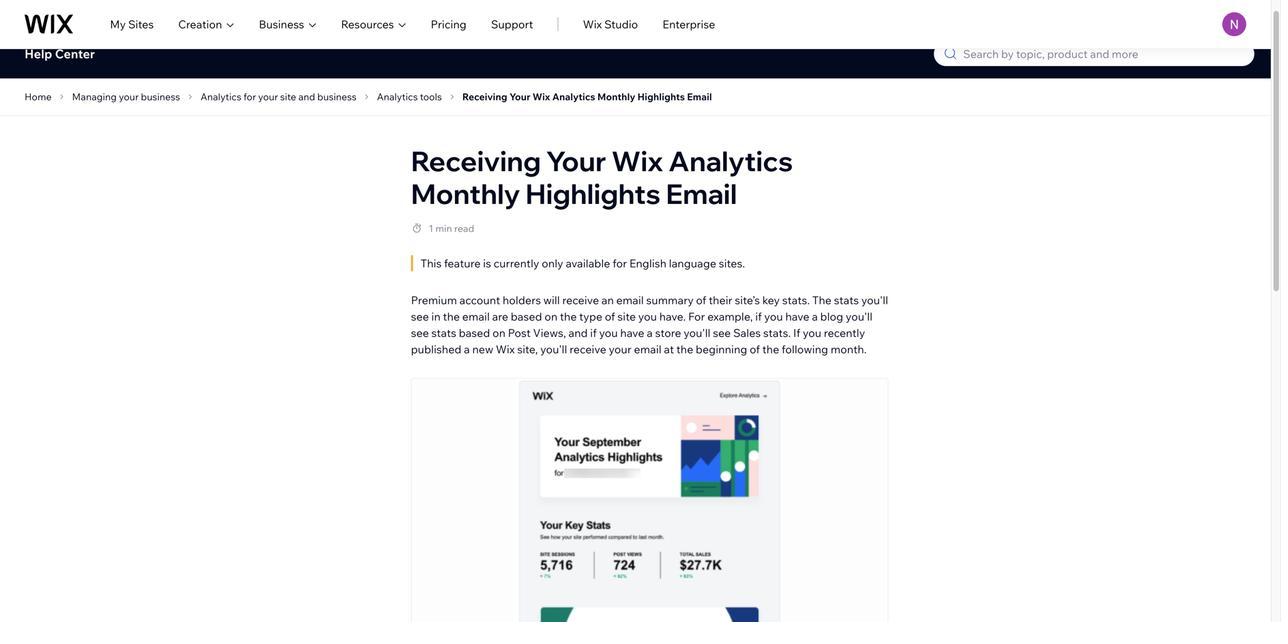 Task type: describe. For each thing, give the bounding box(es) containing it.
and inside premium account holders will receive an email summary of their site's key stats. the stats you'll see in the email are based on the type of site you have. for example, if you have a blog you'll see stats based on post views, and if you have a store you'll see sales stats. if you recently published a new wix site, you'll receive your email at the beginning of the following month.
[[568, 326, 588, 340]]

the right in
[[443, 310, 460, 323]]

enterprise link
[[663, 16, 715, 32]]

you down key
[[764, 310, 783, 323]]

see left in
[[411, 310, 429, 323]]

wix studio
[[583, 17, 638, 31]]

analytics inside receiving your wix analytics monthly highlights email
[[668, 144, 793, 178]]

0 horizontal spatial site
[[280, 91, 296, 103]]

monthly inside receiving your wix analytics monthly highlights email
[[411, 176, 520, 211]]

managing
[[72, 91, 117, 103]]

following
[[782, 342, 828, 356]]

example,
[[707, 310, 753, 323]]

analytics for your site and business
[[201, 91, 356, 103]]

analytics for your site and business link
[[196, 89, 361, 105]]

in
[[431, 310, 440, 323]]

sites
[[128, 17, 154, 31]]

you right if
[[803, 326, 821, 340]]

you left have.
[[638, 310, 657, 323]]

1 vertical spatial on
[[493, 326, 505, 340]]

0 vertical spatial for
[[243, 91, 256, 103]]

0 horizontal spatial have
[[620, 326, 644, 340]]

the right at
[[676, 342, 693, 356]]

0 horizontal spatial stats
[[431, 326, 456, 340]]

at
[[664, 342, 674, 356]]

post
[[508, 326, 531, 340]]

my sites
[[110, 17, 154, 31]]

email inside receiving your wix analytics monthly highlights email
[[666, 176, 737, 211]]

key
[[762, 293, 780, 307]]

studio
[[604, 17, 638, 31]]

business inside managing your business link
[[141, 91, 180, 103]]

for
[[688, 310, 705, 323]]

beginning
[[696, 342, 747, 356]]

1 horizontal spatial of
[[696, 293, 706, 307]]

managing your business
[[72, 91, 180, 103]]

pricing link
[[431, 16, 466, 32]]

site,
[[517, 342, 538, 356]]

1 vertical spatial for
[[613, 256, 627, 270]]

1 vertical spatial if
[[590, 326, 597, 340]]

0 vertical spatial your
[[509, 91, 530, 103]]

1 min read
[[429, 222, 474, 234]]

premium account holders will receive an email summary of their site's key stats. the stats you'll see in the email are based on the type of site you have. for example, if you have a blog you'll see stats based on post views, and if you have a store you'll see sales stats. if you recently published a new wix site, you'll receive your email at the beginning of the following month.
[[411, 293, 888, 356]]

0 vertical spatial a
[[812, 310, 818, 323]]

enterprise
[[663, 17, 715, 31]]

business button
[[259, 16, 316, 32]]

see up the beginning
[[713, 326, 731, 340]]

help center
[[25, 46, 95, 61]]

resources button
[[341, 16, 406, 32]]

available
[[566, 256, 610, 270]]

my
[[110, 17, 126, 31]]

currently
[[494, 256, 539, 270]]

1
[[429, 222, 433, 234]]

read
[[454, 222, 474, 234]]

are
[[492, 310, 508, 323]]

holders
[[503, 293, 541, 307]]

1 vertical spatial based
[[459, 326, 490, 340]]

english
[[629, 256, 666, 270]]

published
[[411, 342, 461, 356]]

0 vertical spatial receiving your wix analytics monthly highlights email
[[462, 91, 712, 103]]

site inside premium account holders will receive an email summary of their site's key stats. the stats you'll see in the email are based on the type of site you have. for example, if you have a blog you'll see stats based on post views, and if you have a store you'll see sales stats. if you recently published a new wix site, you'll receive your email at the beginning of the following month.
[[617, 310, 636, 323]]

business
[[259, 17, 304, 31]]

0 vertical spatial stats.
[[782, 293, 810, 307]]

have.
[[659, 310, 686, 323]]

will
[[543, 293, 560, 307]]

0 vertical spatial email
[[687, 91, 712, 103]]

tools
[[420, 91, 442, 103]]

your inside receiving your wix analytics monthly highlights email
[[546, 144, 606, 178]]

0 horizontal spatial of
[[605, 310, 615, 323]]

1 vertical spatial receiving your wix analytics monthly highlights email
[[411, 144, 793, 211]]

summary
[[646, 293, 694, 307]]

1 horizontal spatial based
[[511, 310, 542, 323]]

see up published
[[411, 326, 429, 340]]

support
[[491, 17, 533, 31]]

wix inside receiving your wix analytics monthly highlights email
[[612, 144, 663, 178]]

sites.
[[719, 256, 745, 270]]

views,
[[533, 326, 566, 340]]



Task type: vqa. For each thing, say whether or not it's contained in the screenshot.
bottommost Manually Creating an Order
no



Task type: locate. For each thing, give the bounding box(es) containing it.
the
[[443, 310, 460, 323], [560, 310, 577, 323], [676, 342, 693, 356], [762, 342, 779, 356]]

0 vertical spatial stats
[[834, 293, 859, 307]]

Search by topic, product and more field
[[959, 42, 1246, 65]]

email
[[687, 91, 712, 103], [666, 176, 737, 211]]

2 vertical spatial of
[[750, 342, 760, 356]]

1 horizontal spatial a
[[647, 326, 653, 340]]

creation
[[178, 17, 222, 31]]

help center link
[[25, 46, 95, 61]]

a left new
[[464, 342, 470, 356]]

min
[[435, 222, 452, 234]]

0 vertical spatial have
[[785, 310, 809, 323]]

if down site's
[[755, 310, 762, 323]]

new
[[472, 342, 493, 356]]

of
[[696, 293, 706, 307], [605, 310, 615, 323], [750, 342, 760, 356]]

sales
[[733, 326, 761, 340]]

your inside premium account holders will receive an email summary of their site's key stats. the stats you'll see in the email are based on the type of site you have. for example, if you have a blog you'll see stats based on post views, and if you have a store you'll see sales stats. if you recently published a new wix site, you'll receive your email at the beginning of the following month.
[[609, 342, 631, 356]]

1 horizontal spatial if
[[755, 310, 762, 323]]

of down an
[[605, 310, 615, 323]]

and
[[298, 91, 315, 103], [568, 326, 588, 340]]

analytics tools
[[377, 91, 442, 103]]

highlights
[[637, 91, 685, 103], [525, 176, 661, 211]]

store
[[655, 326, 681, 340]]

managing your business link
[[68, 89, 184, 105]]

based up new
[[459, 326, 490, 340]]

based
[[511, 310, 542, 323], [459, 326, 490, 340]]

if down type
[[590, 326, 597, 340]]

home
[[25, 91, 52, 103]]

you'll
[[861, 293, 888, 307], [846, 310, 872, 323], [684, 326, 710, 340], [540, 342, 567, 356]]

0 vertical spatial monthly
[[597, 91, 635, 103]]

email left at
[[634, 342, 661, 356]]

1 horizontal spatial have
[[785, 310, 809, 323]]

0 vertical spatial and
[[298, 91, 315, 103]]

0 horizontal spatial business
[[141, 91, 180, 103]]

stats. right key
[[782, 293, 810, 307]]

1 vertical spatial your
[[546, 144, 606, 178]]

1 vertical spatial a
[[647, 326, 653, 340]]

wix studio link
[[583, 16, 638, 32]]

highlights inside receiving your wix analytics monthly highlights email
[[525, 176, 661, 211]]

an
[[601, 293, 614, 307]]

receiving inside receiving your wix analytics monthly highlights email
[[411, 144, 541, 178]]

0 vertical spatial receive
[[562, 293, 599, 307]]

stats
[[834, 293, 859, 307], [431, 326, 456, 340]]

receiving
[[462, 91, 507, 103], [411, 144, 541, 178]]

0 horizontal spatial monthly
[[411, 176, 520, 211]]

profile image image
[[1222, 12, 1246, 36]]

1 vertical spatial stats.
[[763, 326, 791, 340]]

receiving your wix analytics monthly highlights email
[[462, 91, 712, 103], [411, 144, 793, 211]]

your
[[509, 91, 530, 103], [546, 144, 606, 178]]

this feature is currently only available for english language sites.
[[421, 256, 745, 270]]

1 vertical spatial and
[[568, 326, 588, 340]]

site's
[[735, 293, 760, 307]]

2 business from the left
[[317, 91, 356, 103]]

center
[[55, 46, 95, 61]]

only
[[542, 256, 563, 270]]

0 vertical spatial of
[[696, 293, 706, 307]]

business
[[141, 91, 180, 103], [317, 91, 356, 103]]

month.
[[831, 342, 867, 356]]

receive down type
[[570, 342, 606, 356]]

2 horizontal spatial a
[[812, 310, 818, 323]]

wix
[[583, 17, 602, 31], [533, 91, 550, 103], [612, 144, 663, 178], [496, 342, 515, 356]]

on
[[544, 310, 557, 323], [493, 326, 505, 340]]

have
[[785, 310, 809, 323], [620, 326, 644, 340]]

based down the holders
[[511, 310, 542, 323]]

0 horizontal spatial your
[[509, 91, 530, 103]]

0 vertical spatial email
[[616, 293, 644, 307]]

0 horizontal spatial if
[[590, 326, 597, 340]]

0 horizontal spatial a
[[464, 342, 470, 356]]

1 vertical spatial stats
[[431, 326, 456, 340]]

if
[[793, 326, 800, 340]]

your
[[119, 91, 139, 103], [258, 91, 278, 103], [609, 342, 631, 356]]

is
[[483, 256, 491, 270]]

receive
[[562, 293, 599, 307], [570, 342, 606, 356]]

the
[[812, 293, 831, 307]]

analytics tools link
[[373, 89, 446, 105]]

1 horizontal spatial your
[[546, 144, 606, 178]]

you down type
[[599, 326, 618, 340]]

creation button
[[178, 16, 234, 32]]

receive up type
[[562, 293, 599, 307]]

on down will
[[544, 310, 557, 323]]

0 vertical spatial highlights
[[637, 91, 685, 103]]

on down are
[[493, 326, 505, 340]]

the left following
[[762, 342, 779, 356]]

see
[[411, 310, 429, 323], [411, 326, 429, 340], [713, 326, 731, 340]]

1 vertical spatial email
[[666, 176, 737, 211]]

have up if
[[785, 310, 809, 323]]

a left blog
[[812, 310, 818, 323]]

1 horizontal spatial on
[[544, 310, 557, 323]]

1 vertical spatial receive
[[570, 342, 606, 356]]

for
[[243, 91, 256, 103], [613, 256, 627, 270]]

0 horizontal spatial and
[[298, 91, 315, 103]]

analytics
[[201, 91, 241, 103], [377, 91, 418, 103], [552, 91, 595, 103], [668, 144, 793, 178]]

email down account
[[462, 310, 490, 323]]

business inside "analytics for your site and business" link
[[317, 91, 356, 103]]

stats up blog
[[834, 293, 859, 307]]

2 vertical spatial a
[[464, 342, 470, 356]]

stats.
[[782, 293, 810, 307], [763, 326, 791, 340]]

feature
[[444, 256, 481, 270]]

monthly
[[597, 91, 635, 103], [411, 176, 520, 211]]

0 horizontal spatial for
[[243, 91, 256, 103]]

if
[[755, 310, 762, 323], [590, 326, 597, 340]]

1 vertical spatial receiving
[[411, 144, 541, 178]]

1 vertical spatial have
[[620, 326, 644, 340]]

1 vertical spatial of
[[605, 310, 615, 323]]

1 vertical spatial monthly
[[411, 176, 520, 211]]

0 vertical spatial based
[[511, 310, 542, 323]]

their
[[709, 293, 732, 307]]

this
[[421, 256, 442, 270]]

blog
[[820, 310, 843, 323]]

recently
[[824, 326, 865, 340]]

2 horizontal spatial of
[[750, 342, 760, 356]]

a left store
[[647, 326, 653, 340]]

2 vertical spatial email
[[634, 342, 661, 356]]

1 vertical spatial highlights
[[525, 176, 661, 211]]

account
[[459, 293, 500, 307]]

email right an
[[616, 293, 644, 307]]

0 horizontal spatial based
[[459, 326, 490, 340]]

1 business from the left
[[141, 91, 180, 103]]

resources
[[341, 17, 394, 31]]

1 horizontal spatial your
[[258, 91, 278, 103]]

my sites link
[[110, 16, 154, 32]]

1 horizontal spatial for
[[613, 256, 627, 270]]

1 vertical spatial email
[[462, 310, 490, 323]]

0 vertical spatial site
[[280, 91, 296, 103]]

premium
[[411, 293, 457, 307]]

1 horizontal spatial stats
[[834, 293, 859, 307]]

0 vertical spatial receiving
[[462, 91, 507, 103]]

0 vertical spatial if
[[755, 310, 762, 323]]

0 horizontal spatial on
[[493, 326, 505, 340]]

language
[[669, 256, 716, 270]]

of down sales
[[750, 342, 760, 356]]

stats up published
[[431, 326, 456, 340]]

support link
[[491, 16, 533, 32]]

type
[[579, 310, 602, 323]]

0 horizontal spatial your
[[119, 91, 139, 103]]

help
[[25, 46, 52, 61]]

of up for
[[696, 293, 706, 307]]

1 vertical spatial site
[[617, 310, 636, 323]]

you
[[638, 310, 657, 323], [764, 310, 783, 323], [599, 326, 618, 340], [803, 326, 821, 340]]

1 horizontal spatial and
[[568, 326, 588, 340]]

0 vertical spatial on
[[544, 310, 557, 323]]

1 horizontal spatial monthly
[[597, 91, 635, 103]]

pricing
[[431, 17, 466, 31]]

2 horizontal spatial your
[[609, 342, 631, 356]]

stats. left if
[[763, 326, 791, 340]]

1 horizontal spatial site
[[617, 310, 636, 323]]

the left type
[[560, 310, 577, 323]]

1 horizontal spatial business
[[317, 91, 356, 103]]

wix inside premium account holders will receive an email summary of their site's key stats. the stats you'll see in the email are based on the type of site you have. for example, if you have a blog you'll see stats based on post views, and if you have a store you'll see sales stats. if you recently published a new wix site, you'll receive your email at the beginning of the following month.
[[496, 342, 515, 356]]

email
[[616, 293, 644, 307], [462, 310, 490, 323], [634, 342, 661, 356]]

a
[[812, 310, 818, 323], [647, 326, 653, 340], [464, 342, 470, 356]]

have left store
[[620, 326, 644, 340]]

home link
[[20, 89, 56, 105]]



